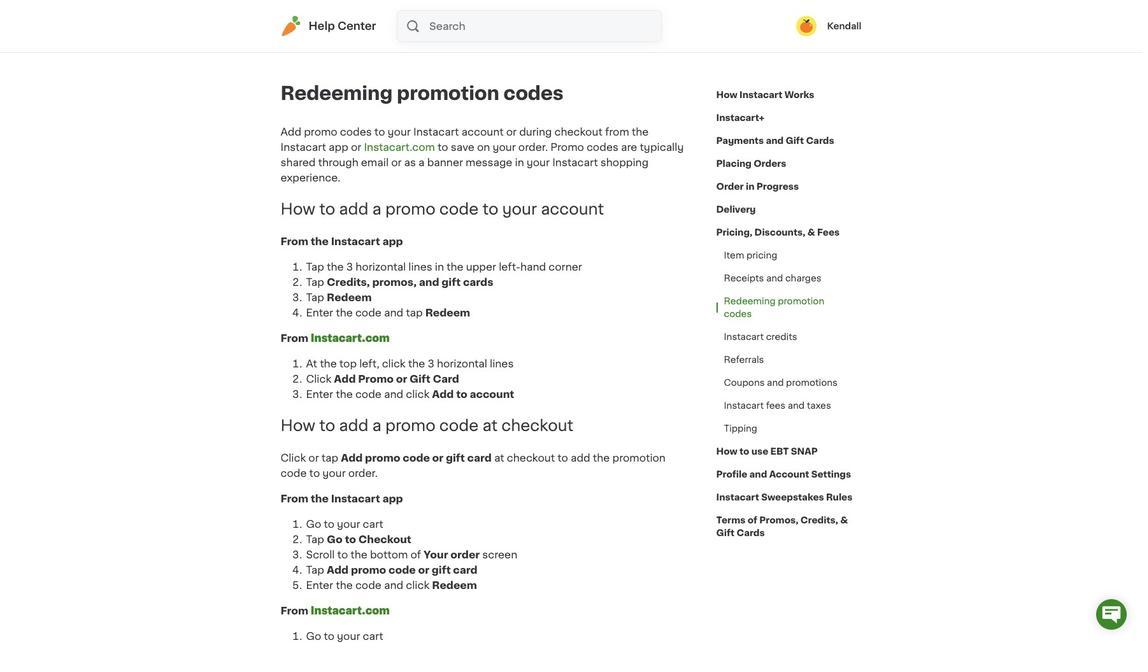 Task type: describe. For each thing, give the bounding box(es) containing it.
delivery
[[716, 205, 756, 214]]

left-
[[499, 262, 521, 272]]

left,
[[359, 359, 379, 369]]

codes up the during
[[504, 84, 564, 103]]

orders
[[754, 159, 787, 168]]

promo for how to add a promo code to your account
[[385, 202, 436, 217]]

help
[[309, 21, 335, 31]]

promotion inside 'at checkout to add the promotion code to your order.'
[[613, 453, 666, 463]]

from instacart.com for the bottommost instacart.com link
[[281, 606, 390, 616]]

card inside go to your cart tap go to checkout scroll to the bottom of your order screen tap add promo code or gift card enter the code and click redeem
[[453, 565, 478, 575]]

code inside tap the 3 horizontal lines in the upper left-hand corner tap credits, promos, and gift cards tap redeem enter the code and tap redeem
[[355, 308, 382, 318]]

of inside go to your cart tap go to checkout scroll to the bottom of your order screen tap add promo code or gift card enter the code and click redeem
[[411, 550, 421, 560]]

add inside go to your cart tap go to checkout scroll to the bottom of your order screen tap add promo code or gift card enter the code and click redeem
[[327, 565, 349, 575]]

cards
[[463, 277, 493, 287]]

go to your cart
[[306, 631, 383, 641]]

0 horizontal spatial promotion
[[397, 84, 499, 103]]

promo for how to add a promo code at checkout
[[385, 418, 436, 433]]

lines inside tap the 3 horizontal lines in the upper left-hand corner tap credits, promos, and gift cards tap redeem enter the code and tap redeem
[[409, 262, 432, 272]]

discounts,
[[755, 228, 806, 237]]

how to add a promo code to your account
[[281, 202, 604, 217]]

gift inside "payments and gift cards" link
[[786, 136, 804, 145]]

use
[[752, 447, 769, 456]]

go for go to your cart tap go to checkout scroll to the bottom of your order screen tap add promo code or gift card enter the code and click redeem
[[306, 519, 321, 529]]

email
[[361, 157, 389, 168]]

how for how to use ebt snap
[[716, 447, 738, 456]]

0 vertical spatial instacart.com
[[364, 142, 435, 152]]

go to your cart tap go to checkout scroll to the bottom of your order screen tap add promo code or gift card enter the code and click redeem
[[306, 519, 520, 590]]

code inside the 'at the top left, click the 3 horizontal lines click add promo or gift card enter the code and click add to account'
[[355, 389, 382, 399]]

credits, inside 'terms of promos, credits, & gift cards'
[[801, 516, 838, 525]]

coupons
[[724, 378, 765, 387]]

the inside 'at checkout to add the promotion code to your order.'
[[593, 453, 610, 463]]

terms of promos, credits, & gift cards link
[[716, 509, 862, 545]]

promos,
[[372, 277, 417, 287]]

tap inside tap the 3 horizontal lines in the upper left-hand corner tap credits, promos, and gift cards tap redeem enter the code and tap redeem
[[406, 308, 423, 318]]

codes inside add promo codes to your instacart account or during checkout from the instacart app or
[[340, 127, 372, 137]]

add promo codes to your instacart account or during checkout from the instacart app or
[[281, 127, 649, 152]]

promos,
[[760, 516, 799, 525]]

1 vertical spatial click
[[281, 453, 306, 463]]

at checkout to add the promotion code to your order.
[[281, 453, 666, 478]]

0 horizontal spatial &
[[808, 228, 815, 237]]

0 vertical spatial at
[[483, 418, 498, 433]]

typically
[[640, 142, 684, 152]]

center
[[338, 21, 376, 31]]

click or tap add promo code or gift card
[[281, 453, 492, 463]]

payments and gift cards link
[[716, 129, 834, 152]]

gift inside the 'at the top left, click the 3 horizontal lines click add promo or gift card enter the code and click add to account'
[[410, 374, 431, 384]]

horizontal inside tap the 3 horizontal lines in the upper left-hand corner tap credits, promos, and gift cards tap redeem enter the code and tap redeem
[[356, 262, 406, 272]]

instacart+ link
[[716, 106, 765, 129]]

checkout inside 'at checkout to add the promotion code to your order.'
[[507, 453, 555, 463]]

order. inside to save on your order. promo codes are typically shared through email or as a banner message in your instacart shopping experience.
[[519, 142, 548, 152]]

on
[[477, 142, 490, 152]]

a for to
[[372, 202, 382, 217]]

and right fees
[[788, 401, 805, 410]]

0 horizontal spatial redeeming promotion codes
[[281, 84, 564, 103]]

how to use ebt snap link
[[716, 440, 818, 463]]

enter inside go to your cart tap go to checkout scroll to the bottom of your order screen tap add promo code or gift card enter the code and click redeem
[[306, 580, 333, 590]]

how to add a promo code at checkout
[[281, 418, 574, 433]]

click inside go to your cart tap go to checkout scroll to the bottom of your order screen tap add promo code or gift card enter the code and click redeem
[[406, 580, 430, 590]]

pricing, discounts, & fees link
[[716, 221, 840, 244]]

instacart sweepstakes rules link
[[716, 486, 853, 509]]

delivery link
[[716, 198, 756, 221]]

corner
[[549, 262, 582, 272]]

1 horizontal spatial cards
[[806, 136, 834, 145]]

in inside tap the 3 horizontal lines in the upper left-hand corner tap credits, promos, and gift cards tap redeem enter the code and tap redeem
[[435, 262, 444, 272]]

instacart fees and taxes
[[724, 401, 831, 410]]

2 from from the top
[[281, 333, 308, 343]]

ebt
[[771, 447, 789, 456]]

upper
[[466, 262, 496, 272]]

coupons and promotions link
[[716, 371, 845, 394]]

gift inside tap the 3 horizontal lines in the upper left-hand corner tap credits, promos, and gift cards tap redeem enter the code and tap redeem
[[442, 277, 461, 287]]

3 inside the 'at the top left, click the 3 horizontal lines click add promo or gift card enter the code and click add to account'
[[428, 359, 434, 369]]

item pricing
[[724, 251, 778, 260]]

instacart up checkout
[[331, 494, 380, 504]]

are
[[621, 142, 637, 152]]

promo inside to save on your order. promo codes are typically shared through email or as a banner message in your instacart shopping experience.
[[551, 142, 584, 152]]

in inside order in progress link
[[746, 182, 755, 191]]

to inside to save on your order. promo codes are typically shared through email or as a banner message in your instacart shopping experience.
[[438, 142, 448, 152]]

progress
[[757, 182, 799, 191]]

3 tap from the top
[[306, 292, 324, 303]]

placing orders
[[716, 159, 787, 168]]

card
[[433, 374, 459, 384]]

pricing,
[[716, 228, 753, 237]]

0 horizontal spatial tap
[[322, 453, 338, 463]]

code inside 'at checkout to add the promotion code to your order.'
[[281, 468, 307, 478]]

0 horizontal spatial redeeming
[[281, 84, 393, 103]]

instacart fees and taxes link
[[716, 394, 839, 417]]

1 vertical spatial click
[[406, 389, 430, 399]]

item
[[724, 251, 744, 260]]

experience.
[[281, 173, 340, 183]]

redeeming promotion codes link
[[716, 290, 862, 326]]

shared
[[281, 157, 316, 168]]

and inside go to your cart tap go to checkout scroll to the bottom of your order screen tap add promo code or gift card enter the code and click redeem
[[384, 580, 403, 590]]

5 tap from the top
[[306, 565, 324, 575]]

kendall
[[827, 22, 862, 31]]

tap the 3 horizontal lines in the upper left-hand corner tap credits, promos, and gift cards tap redeem enter the code and tap redeem
[[306, 262, 582, 318]]

account
[[769, 470, 809, 479]]

item pricing link
[[716, 244, 785, 267]]

fees
[[817, 228, 840, 237]]

1 vertical spatial checkout
[[502, 418, 574, 433]]

terms of promos, credits, & gift cards
[[716, 516, 848, 538]]

0 vertical spatial redeem
[[327, 292, 372, 303]]

to save on your order. promo codes are typically shared through email or as a banner message in your instacart shopping experience.
[[281, 142, 684, 183]]

order
[[716, 182, 744, 191]]

or inside the 'at the top left, click the 3 horizontal lines click add promo or gift card enter the code and click add to account'
[[396, 374, 407, 384]]

how for how instacart works
[[716, 90, 738, 99]]

through
[[318, 157, 359, 168]]

hand
[[521, 262, 546, 272]]

profile and account settings link
[[716, 463, 851, 486]]

gift inside go to your cart tap go to checkout scroll to the bottom of your order screen tap add promo code or gift card enter the code and click redeem
[[432, 565, 451, 575]]

payments and gift cards
[[716, 136, 834, 145]]

4 from from the top
[[281, 606, 308, 616]]

charges
[[786, 274, 822, 283]]

a for at
[[372, 418, 382, 433]]

during
[[519, 127, 552, 137]]

go for go to your cart
[[306, 631, 321, 641]]

and down promos,
[[384, 308, 403, 318]]

promo for click or tap add promo code or gift card
[[365, 453, 400, 463]]

0 vertical spatial card
[[467, 453, 492, 463]]

how instacart works link
[[716, 83, 815, 106]]

kendall link
[[797, 16, 862, 36]]

placing orders link
[[716, 152, 787, 175]]

profile and account settings
[[716, 470, 851, 479]]

3 from from the top
[[281, 494, 308, 504]]

receipts
[[724, 274, 764, 283]]

1 from from the top
[[281, 236, 308, 246]]

from instacart.com for instacart.com link to the middle
[[281, 333, 390, 343]]

1 from the instacart app from the top
[[281, 236, 403, 246]]

instacart inside how instacart works link
[[740, 90, 783, 99]]

0 vertical spatial click
[[382, 359, 406, 369]]

works
[[785, 90, 815, 99]]

promotions
[[786, 378, 838, 387]]

settings
[[812, 470, 851, 479]]

shopping
[[601, 157, 649, 168]]

referrals
[[724, 356, 764, 364]]

how instacart works
[[716, 90, 815, 99]]

and down use
[[750, 470, 767, 479]]

promotion inside redeeming promotion codes
[[778, 297, 825, 306]]

snap
[[791, 447, 818, 456]]

cart for go to your cart
[[363, 631, 383, 641]]

save
[[451, 142, 475, 152]]

codes inside to save on your order. promo codes are typically shared through email or as a banner message in your instacart shopping experience.
[[587, 142, 619, 152]]

order in progress link
[[716, 175, 799, 198]]

scroll
[[306, 550, 335, 560]]

add inside 'at checkout to add the promotion code to your order.'
[[571, 453, 590, 463]]

instacart image
[[281, 16, 301, 36]]

pricing, discounts, & fees
[[716, 228, 840, 237]]

promo inside the 'at the top left, click the 3 horizontal lines click add promo or gift card enter the code and click add to account'
[[358, 374, 394, 384]]

2 vertical spatial app
[[383, 494, 403, 504]]

1 vertical spatial go
[[327, 534, 343, 545]]



Task type: locate. For each thing, give the bounding box(es) containing it.
0 vertical spatial lines
[[409, 262, 432, 272]]

add for how to add a promo code to your account
[[339, 202, 369, 217]]

0 vertical spatial tap
[[406, 308, 423, 318]]

account
[[462, 127, 504, 137], [541, 202, 604, 217], [470, 389, 514, 399]]

add
[[281, 127, 301, 137], [334, 374, 356, 384], [432, 389, 454, 399], [341, 453, 363, 463], [327, 565, 349, 575]]

instacart down coupons
[[724, 401, 764, 410]]

instacart sweepstakes rules
[[716, 493, 853, 502]]

0 horizontal spatial in
[[435, 262, 444, 272]]

redeeming promotion codes down receipts and charges link
[[724, 297, 825, 319]]

0 vertical spatial gift
[[442, 277, 461, 287]]

add
[[339, 202, 369, 217], [339, 418, 369, 433], [571, 453, 590, 463]]

instacart up 'shared'
[[281, 142, 326, 152]]

0 vertical spatial &
[[808, 228, 815, 237]]

how for how to add a promo code at checkout
[[281, 418, 315, 433]]

1 vertical spatial lines
[[490, 359, 514, 369]]

credits
[[766, 333, 797, 342]]

tap
[[306, 262, 324, 272], [306, 277, 324, 287], [306, 292, 324, 303], [306, 534, 324, 545], [306, 565, 324, 575]]

a down email
[[372, 202, 382, 217]]

and inside the 'at the top left, click the 3 horizontal lines click add promo or gift card enter the code and click add to account'
[[384, 389, 403, 399]]

1 tap from the top
[[306, 262, 324, 272]]

placing
[[716, 159, 752, 168]]

lines
[[409, 262, 432, 272], [490, 359, 514, 369]]

2 vertical spatial in
[[435, 262, 444, 272]]

go
[[306, 519, 321, 529], [327, 534, 343, 545], [306, 631, 321, 641]]

1 vertical spatial in
[[746, 182, 755, 191]]

0 vertical spatial checkout
[[555, 127, 603, 137]]

bottom
[[370, 550, 408, 560]]

promo down 'how to add a promo code at checkout'
[[365, 453, 400, 463]]

card down order
[[453, 565, 478, 575]]

0 vertical spatial horizontal
[[356, 262, 406, 272]]

payments
[[716, 136, 764, 145]]

instacart up instacart+ link
[[740, 90, 783, 99]]

at inside 'at checkout to add the promotion code to your order.'
[[494, 453, 504, 463]]

3 inside tap the 3 horizontal lines in the upper left-hand corner tap credits, promos, and gift cards tap redeem enter the code and tap redeem
[[346, 262, 353, 272]]

from
[[605, 127, 629, 137]]

0 vertical spatial of
[[748, 516, 758, 525]]

1 horizontal spatial 3
[[428, 359, 434, 369]]

to inside the 'at the top left, click the 3 horizontal lines click add promo or gift card enter the code and click add to account'
[[456, 389, 468, 399]]

1 from instacart.com from the top
[[281, 333, 390, 343]]

2 horizontal spatial gift
[[786, 136, 804, 145]]

instacart inside instacart sweepstakes rules link
[[716, 493, 759, 502]]

instacart.com
[[364, 142, 435, 152], [311, 333, 390, 343], [311, 606, 390, 616]]

gift up orders
[[786, 136, 804, 145]]

account inside add promo codes to your instacart account or during checkout from the instacart app or
[[462, 127, 504, 137]]

instacart+
[[716, 113, 765, 122]]

checkout inside add promo codes to your instacart account or during checkout from the instacart app or
[[555, 127, 603, 137]]

1 vertical spatial instacart.com link
[[311, 333, 390, 343]]

your inside go to your cart tap go to checkout scroll to the bottom of your order screen tap add promo code or gift card enter the code and click redeem
[[337, 519, 360, 529]]

0 vertical spatial promotion
[[397, 84, 499, 103]]

how for how to add a promo code to your account
[[281, 202, 315, 217]]

gift
[[786, 136, 804, 145], [410, 374, 431, 384], [716, 529, 735, 538]]

2 vertical spatial promotion
[[613, 453, 666, 463]]

1 vertical spatial cards
[[737, 529, 765, 538]]

app up through
[[329, 142, 348, 152]]

gift left "card"
[[410, 374, 431, 384]]

instacart up referrals
[[724, 333, 764, 342]]

a inside to save on your order. promo codes are typically shared through email or as a banner message in your instacart shopping experience.
[[419, 157, 425, 168]]

cart inside go to your cart tap go to checkout scroll to the bottom of your order screen tap add promo code or gift card enter the code and click redeem
[[363, 519, 383, 529]]

2 vertical spatial gift
[[432, 565, 451, 575]]

1 horizontal spatial redeeming
[[724, 297, 776, 306]]

cards down "terms"
[[737, 529, 765, 538]]

cards down works
[[806, 136, 834, 145]]

click down your
[[406, 580, 430, 590]]

cards inside 'terms of promos, credits, & gift cards'
[[737, 529, 765, 538]]

enter
[[306, 308, 333, 318], [306, 389, 333, 399], [306, 580, 333, 590]]

instacart.com up as
[[364, 142, 435, 152]]

0 vertical spatial app
[[329, 142, 348, 152]]

0 horizontal spatial order.
[[348, 468, 378, 478]]

1 vertical spatial cart
[[363, 631, 383, 641]]

2 from the instacart app from the top
[[281, 494, 403, 504]]

cart for go to your cart tap go to checkout scroll to the bottom of your order screen tap add promo code or gift card enter the code and click redeem
[[363, 519, 383, 529]]

instacart.com link up as
[[364, 142, 435, 152]]

promo up 'click or tap add promo code or gift card'
[[385, 418, 436, 433]]

instacart credits link
[[716, 326, 805, 349]]

1 vertical spatial &
[[841, 516, 848, 525]]

or inside go to your cart tap go to checkout scroll to the bottom of your order screen tap add promo code or gift card enter the code and click redeem
[[418, 565, 429, 575]]

promo down the during
[[551, 142, 584, 152]]

instacart.com for the bottommost instacart.com link
[[311, 606, 390, 616]]

1 vertical spatial redeeming promotion codes
[[724, 297, 825, 319]]

promo
[[304, 127, 337, 137], [385, 202, 436, 217], [385, 418, 436, 433], [365, 453, 400, 463], [351, 565, 386, 575]]

gift
[[442, 277, 461, 287], [446, 453, 465, 463], [432, 565, 451, 575]]

terms
[[716, 516, 746, 525]]

rules
[[826, 493, 853, 502]]

a
[[419, 157, 425, 168], [372, 202, 382, 217], [372, 418, 382, 433]]

0 vertical spatial account
[[462, 127, 504, 137]]

referrals link
[[716, 349, 772, 371]]

from
[[281, 236, 308, 246], [281, 333, 308, 343], [281, 494, 308, 504], [281, 606, 308, 616]]

1 horizontal spatial tap
[[406, 308, 423, 318]]

1 vertical spatial at
[[494, 453, 504, 463]]

redeeming inside redeeming promotion codes
[[724, 297, 776, 306]]

order in progress
[[716, 182, 799, 191]]

& inside 'terms of promos, credits, & gift cards'
[[841, 516, 848, 525]]

horizontal up promos,
[[356, 262, 406, 272]]

1 vertical spatial enter
[[306, 389, 333, 399]]

gift down "terms"
[[716, 529, 735, 538]]

cart
[[363, 519, 383, 529], [363, 631, 383, 641]]

user avatar image
[[797, 16, 817, 36]]

in right order
[[746, 182, 755, 191]]

0 vertical spatial a
[[419, 157, 425, 168]]

enter inside the 'at the top left, click the 3 horizontal lines click add promo or gift card enter the code and click add to account'
[[306, 389, 333, 399]]

a up 'click or tap add promo code or gift card'
[[372, 418, 382, 433]]

receipts and charges
[[724, 274, 822, 283]]

of right "terms"
[[748, 516, 758, 525]]

in inside to save on your order. promo codes are typically shared through email or as a banner message in your instacart shopping experience.
[[515, 157, 524, 168]]

0 vertical spatial promo
[[551, 142, 584, 152]]

1 vertical spatial a
[[372, 202, 382, 217]]

credits, down rules
[[801, 516, 838, 525]]

0 vertical spatial enter
[[306, 308, 333, 318]]

how
[[716, 90, 738, 99], [281, 202, 315, 217], [281, 418, 315, 433], [716, 447, 738, 456]]

tipping link
[[716, 417, 765, 440]]

from instacart.com up 'top'
[[281, 333, 390, 343]]

1 vertical spatial redeem
[[425, 308, 470, 318]]

receipts and charges link
[[716, 267, 829, 290]]

instacart.com link up go to your cart
[[311, 606, 390, 616]]

gift down your
[[432, 565, 451, 575]]

instacart inside to save on your order. promo codes are typically shared through email or as a banner message in your instacart shopping experience.
[[553, 157, 598, 168]]

how up 'profile'
[[716, 447, 738, 456]]

2 vertical spatial enter
[[306, 580, 333, 590]]

1 enter from the top
[[306, 308, 333, 318]]

horizontal up "card"
[[437, 359, 487, 369]]

order
[[451, 550, 480, 560]]

1 horizontal spatial lines
[[490, 359, 514, 369]]

1 horizontal spatial promo
[[551, 142, 584, 152]]

0 horizontal spatial of
[[411, 550, 421, 560]]

instacart up save
[[413, 127, 459, 137]]

instacart.com up go to your cart
[[311, 606, 390, 616]]

1 horizontal spatial promotion
[[613, 453, 666, 463]]

checkout
[[555, 127, 603, 137], [502, 418, 574, 433], [507, 453, 555, 463]]

2 cart from the top
[[363, 631, 383, 641]]

promo inside go to your cart tap go to checkout scroll to the bottom of your order screen tap add promo code or gift card enter the code and click redeem
[[351, 565, 386, 575]]

0 vertical spatial credits,
[[327, 277, 370, 287]]

2 horizontal spatial promotion
[[778, 297, 825, 306]]

2 vertical spatial a
[[372, 418, 382, 433]]

to inside add promo codes to your instacart account or during checkout from the instacart app or
[[375, 127, 385, 137]]

taxes
[[807, 401, 831, 410]]

enter down at
[[306, 389, 333, 399]]

checkout
[[359, 534, 411, 545]]

gift down 'how to add a promo code at checkout'
[[446, 453, 465, 463]]

from the instacart app
[[281, 236, 403, 246], [281, 494, 403, 504]]

0 vertical spatial redeeming
[[281, 84, 393, 103]]

0 vertical spatial add
[[339, 202, 369, 217]]

app down 'click or tap add promo code or gift card'
[[383, 494, 403, 504]]

promo down the bottom
[[351, 565, 386, 575]]

1 horizontal spatial redeeming promotion codes
[[724, 297, 825, 319]]

2 vertical spatial instacart.com link
[[311, 606, 390, 616]]

and inside 'link'
[[767, 378, 784, 387]]

add for how to add a promo code at checkout
[[339, 418, 369, 433]]

1 vertical spatial instacart.com
[[311, 333, 390, 343]]

gift inside 'terms of promos, credits, & gift cards'
[[716, 529, 735, 538]]

message
[[466, 157, 513, 168]]

0 vertical spatial from the instacart app
[[281, 236, 403, 246]]

enter up at
[[306, 308, 333, 318]]

instacart left shopping
[[553, 157, 598, 168]]

2 enter from the top
[[306, 389, 333, 399]]

instacart.com link up 'top'
[[311, 333, 390, 343]]

2 vertical spatial account
[[470, 389, 514, 399]]

2 vertical spatial gift
[[716, 529, 735, 538]]

promo inside add promo codes to your instacart account or during checkout from the instacart app or
[[304, 127, 337, 137]]

or inside to save on your order. promo codes are typically shared through email or as a banner message in your instacart shopping experience.
[[391, 157, 402, 168]]

1 vertical spatial gift
[[410, 374, 431, 384]]

click
[[306, 374, 331, 384], [281, 453, 306, 463]]

your
[[424, 550, 448, 560]]

0 vertical spatial gift
[[786, 136, 804, 145]]

and up orders
[[766, 136, 784, 145]]

of inside 'terms of promos, credits, & gift cards'
[[748, 516, 758, 525]]

2 vertical spatial go
[[306, 631, 321, 641]]

Search search field
[[428, 11, 661, 41]]

pricing
[[747, 251, 778, 260]]

fees
[[766, 401, 786, 410]]

card down 'how to add a promo code at checkout'
[[467, 453, 492, 463]]

instacart inside instacart credits link
[[724, 333, 764, 342]]

codes inside redeeming promotion codes
[[724, 310, 752, 319]]

app inside add promo codes to your instacart account or during checkout from the instacart app or
[[329, 142, 348, 152]]

help center
[[309, 21, 376, 31]]

1 vertical spatial credits,
[[801, 516, 838, 525]]

lines inside the 'at the top left, click the 3 horizontal lines click add promo or gift card enter the code and click add to account'
[[490, 359, 514, 369]]

0 vertical spatial in
[[515, 157, 524, 168]]

and right promos,
[[419, 277, 439, 287]]

1 vertical spatial from instacart.com
[[281, 606, 390, 616]]

1 vertical spatial promo
[[358, 374, 394, 384]]

0 vertical spatial redeeming promotion codes
[[281, 84, 564, 103]]

in right message
[[515, 157, 524, 168]]

1 horizontal spatial &
[[841, 516, 848, 525]]

1 vertical spatial tap
[[322, 453, 338, 463]]

1 horizontal spatial gift
[[716, 529, 735, 538]]

promo down left,
[[358, 374, 394, 384]]

&
[[808, 228, 815, 237], [841, 516, 848, 525]]

0 horizontal spatial credits,
[[327, 277, 370, 287]]

your inside 'at checkout to add the promotion code to your order.'
[[323, 468, 346, 478]]

horizontal
[[356, 262, 406, 272], [437, 359, 487, 369]]

& down rules
[[841, 516, 848, 525]]

1 horizontal spatial in
[[515, 157, 524, 168]]

& left the fees
[[808, 228, 815, 237]]

credits, inside tap the 3 horizontal lines in the upper left-hand corner tap credits, promos, and gift cards tap redeem enter the code and tap redeem
[[327, 277, 370, 287]]

1 vertical spatial account
[[541, 202, 604, 217]]

0 horizontal spatial lines
[[409, 262, 432, 272]]

how up 'instacart+'
[[716, 90, 738, 99]]

the inside add promo codes to your instacart account or during checkout from the instacart app or
[[632, 127, 649, 137]]

credits,
[[327, 277, 370, 287], [801, 516, 838, 525]]

instacart
[[740, 90, 783, 99], [413, 127, 459, 137], [281, 142, 326, 152], [553, 157, 598, 168], [331, 236, 380, 246], [724, 333, 764, 342], [724, 401, 764, 410], [716, 493, 759, 502], [331, 494, 380, 504]]

enter down scroll
[[306, 580, 333, 590]]

0 horizontal spatial promo
[[358, 374, 394, 384]]

1 horizontal spatial order.
[[519, 142, 548, 152]]

click right left,
[[382, 359, 406, 369]]

3 enter from the top
[[306, 580, 333, 590]]

from instacart.com
[[281, 333, 390, 343], [281, 606, 390, 616]]

codes down from
[[587, 142, 619, 152]]

in left upper
[[435, 262, 444, 272]]

1 horizontal spatial horizontal
[[437, 359, 487, 369]]

your inside add promo codes to your instacart account or during checkout from the instacart app or
[[388, 127, 411, 137]]

a right as
[[419, 157, 425, 168]]

0 horizontal spatial cards
[[737, 529, 765, 538]]

instacart.com up 'top'
[[311, 333, 390, 343]]

0 vertical spatial from instacart.com
[[281, 333, 390, 343]]

how down experience.
[[281, 202, 315, 217]]

promo down as
[[385, 202, 436, 217]]

and down pricing
[[766, 274, 783, 283]]

redeem inside go to your cart tap go to checkout scroll to the bottom of your order screen tap add promo code or gift card enter the code and click redeem
[[432, 580, 477, 590]]

promotion
[[397, 84, 499, 103], [778, 297, 825, 306], [613, 453, 666, 463]]

enter inside tap the 3 horizontal lines in the upper left-hand corner tap credits, promos, and gift cards tap redeem enter the code and tap redeem
[[306, 308, 333, 318]]

order. down the during
[[519, 142, 548, 152]]

click inside the 'at the top left, click the 3 horizontal lines click add promo or gift card enter the code and click add to account'
[[306, 374, 331, 384]]

order. inside 'at checkout to add the promotion code to your order.'
[[348, 468, 378, 478]]

account inside the 'at the top left, click the 3 horizontal lines click add promo or gift card enter the code and click add to account'
[[470, 389, 514, 399]]

1 horizontal spatial credits,
[[801, 516, 838, 525]]

2 horizontal spatial in
[[746, 182, 755, 191]]

1 vertical spatial 3
[[428, 359, 434, 369]]

1 vertical spatial add
[[339, 418, 369, 433]]

promo up through
[[304, 127, 337, 137]]

promo
[[551, 142, 584, 152], [358, 374, 394, 384]]

in
[[515, 157, 524, 168], [746, 182, 755, 191], [435, 262, 444, 272]]

screen
[[483, 550, 517, 560]]

1 vertical spatial gift
[[446, 453, 465, 463]]

horizontal inside the 'at the top left, click the 3 horizontal lines click add promo or gift card enter the code and click add to account'
[[437, 359, 487, 369]]

click up 'how to add a promo code at checkout'
[[406, 389, 430, 399]]

instacart up promos,
[[331, 236, 380, 246]]

0 vertical spatial go
[[306, 519, 321, 529]]

2 vertical spatial click
[[406, 580, 430, 590]]

of left your
[[411, 550, 421, 560]]

of
[[748, 516, 758, 525], [411, 550, 421, 560]]

redeeming promotion codes up add promo codes to your instacart account or during checkout from the instacart app or
[[281, 84, 564, 103]]

credits, left promos,
[[327, 277, 370, 287]]

order. down 'click or tap add promo code or gift card'
[[348, 468, 378, 478]]

codes up through
[[340, 127, 372, 137]]

and down the bottom
[[384, 580, 403, 590]]

as
[[404, 157, 416, 168]]

app up promos,
[[383, 236, 403, 246]]

instacart down 'profile'
[[716, 493, 759, 502]]

cards
[[806, 136, 834, 145], [737, 529, 765, 538]]

from instacart.com up go to your cart
[[281, 606, 390, 616]]

1 vertical spatial from the instacart app
[[281, 494, 403, 504]]

2 vertical spatial add
[[571, 453, 590, 463]]

1 vertical spatial horizontal
[[437, 359, 487, 369]]

add inside add promo codes to your instacart account or during checkout from the instacart app or
[[281, 127, 301, 137]]

gift left cards
[[442, 277, 461, 287]]

2 vertical spatial instacart.com
[[311, 606, 390, 616]]

card
[[467, 453, 492, 463], [453, 565, 478, 575]]

1 horizontal spatial of
[[748, 516, 758, 525]]

instacart.com for instacart.com link to the middle
[[311, 333, 390, 343]]

1 vertical spatial app
[[383, 236, 403, 246]]

0 horizontal spatial gift
[[410, 374, 431, 384]]

codes up instacart credits link
[[724, 310, 752, 319]]

the
[[632, 127, 649, 137], [311, 236, 329, 246], [327, 262, 344, 272], [447, 262, 464, 272], [336, 308, 353, 318], [320, 359, 337, 369], [408, 359, 425, 369], [336, 389, 353, 399], [593, 453, 610, 463], [311, 494, 329, 504], [351, 550, 368, 560], [336, 580, 353, 590]]

0 vertical spatial click
[[306, 374, 331, 384]]

profile
[[716, 470, 748, 479]]

and up fees
[[767, 378, 784, 387]]

sweepstakes
[[762, 493, 824, 502]]

instacart credits
[[724, 333, 797, 342]]

2 from instacart.com from the top
[[281, 606, 390, 616]]

at
[[483, 418, 498, 433], [494, 453, 504, 463]]

2 tap from the top
[[306, 277, 324, 287]]

0 horizontal spatial 3
[[346, 262, 353, 272]]

and up 'how to add a promo code at checkout'
[[384, 389, 403, 399]]

4 tap from the top
[[306, 534, 324, 545]]

0 vertical spatial instacart.com link
[[364, 142, 435, 152]]

to
[[375, 127, 385, 137], [438, 142, 448, 152], [319, 202, 335, 217], [483, 202, 498, 217], [456, 389, 468, 399], [319, 418, 335, 433], [740, 447, 750, 456], [558, 453, 568, 463], [309, 468, 320, 478], [324, 519, 335, 529], [345, 534, 356, 545], [337, 550, 348, 560], [324, 631, 335, 641]]

instacart inside instacart fees and taxes link
[[724, 401, 764, 410]]

2 vertical spatial redeem
[[432, 580, 477, 590]]

1 cart from the top
[[363, 519, 383, 529]]

0 vertical spatial cart
[[363, 519, 383, 529]]

1 vertical spatial order.
[[348, 468, 378, 478]]

how down at
[[281, 418, 315, 433]]

at the top left, click the 3 horizontal lines click add promo or gift card enter the code and click add to account
[[306, 359, 514, 399]]

top
[[339, 359, 357, 369]]



Task type: vqa. For each thing, say whether or not it's contained in the screenshot.
shopping
yes



